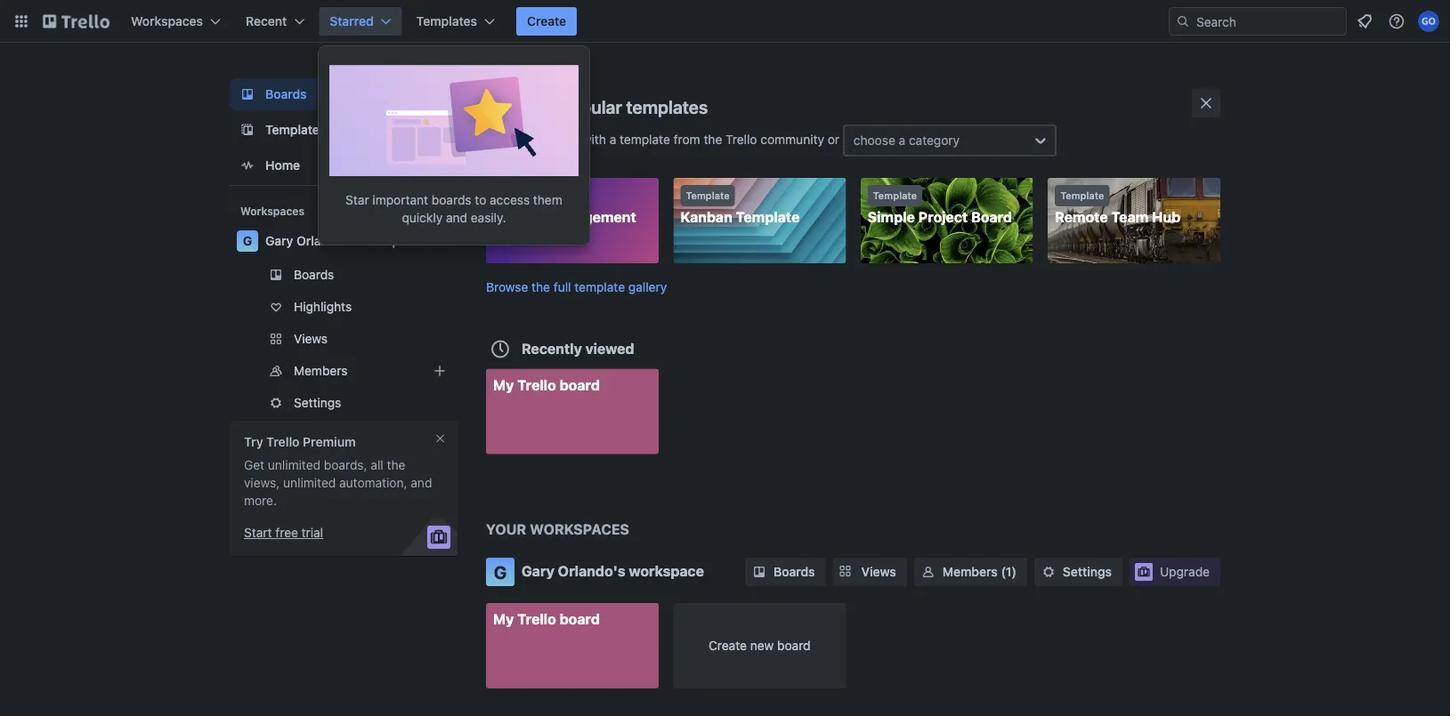 Task type: describe. For each thing, give the bounding box(es) containing it.
0 horizontal spatial gary
[[265, 234, 293, 248]]

boards
[[432, 193, 471, 208]]

home link
[[230, 150, 458, 182]]

1 vertical spatial settings
[[1063, 565, 1112, 580]]

template board image
[[237, 119, 258, 141]]

them
[[533, 193, 562, 208]]

1 horizontal spatial views link
[[833, 558, 907, 587]]

get inside try trello premium get unlimited boards, all the views, unlimited automation, and more.
[[244, 458, 264, 473]]

members (1)
[[943, 565, 1017, 580]]

team
[[1111, 209, 1149, 226]]

boards,
[[324, 458, 367, 473]]

kanban
[[680, 209, 733, 226]]

get going faster with a template from the trello community or
[[486, 132, 843, 147]]

1 horizontal spatial a
[[899, 133, 906, 148]]

trial
[[302, 526, 323, 540]]

0 notifications image
[[1354, 11, 1375, 32]]

back to home image
[[43, 7, 110, 36]]

new
[[750, 639, 774, 653]]

members link
[[230, 357, 458, 385]]

1 vertical spatial settings link
[[1034, 558, 1123, 587]]

the for try trello premium get unlimited boards, all the views, unlimited automation, and more.
[[387, 458, 405, 473]]

highlights
[[294, 300, 352, 314]]

choose a category
[[854, 133, 960, 148]]

create button
[[516, 7, 577, 36]]

template for simple
[[873, 190, 917, 202]]

home image
[[237, 155, 258, 176]]

recently
[[522, 340, 582, 357]]

2 my trello board link from the top
[[486, 604, 659, 689]]

gary orlando (garyorlando) image
[[1418, 11, 1440, 32]]

most popular templates
[[515, 96, 708, 117]]

template for kanban
[[686, 190, 730, 202]]

management
[[546, 209, 636, 226]]

1 vertical spatial g
[[494, 562, 507, 583]]

create new board
[[709, 639, 811, 653]]

0 vertical spatial template
[[620, 132, 670, 147]]

0 horizontal spatial g
[[243, 234, 252, 248]]

my trello board for second "my trello board" link from the bottom of the page
[[493, 377, 600, 393]]

and inside try trello premium get unlimited boards, all the views, unlimited automation, and more.
[[411, 476, 432, 491]]

faster
[[546, 132, 579, 147]]

premium
[[303, 435, 356, 450]]

browse the full template gallery link
[[486, 280, 667, 294]]

and inside star important boards to access them quickly and easily.
[[446, 211, 467, 225]]

0 vertical spatial settings link
[[230, 389, 458, 418]]

1 my from the top
[[493, 377, 514, 393]]

add image
[[429, 361, 450, 382]]

0 vertical spatial unlimited
[[268, 458, 321, 473]]

2 my from the top
[[493, 611, 514, 628]]

1 vertical spatial templates
[[265, 122, 326, 137]]

(1)
[[1001, 565, 1017, 580]]

star important boards to access them quickly and easily.
[[346, 193, 562, 225]]

viewed
[[586, 340, 634, 357]]

templates inside dropdown button
[[416, 14, 477, 28]]

browse
[[486, 280, 528, 294]]

your
[[486, 521, 526, 538]]

quickly
[[402, 211, 443, 225]]

members for members
[[294, 364, 348, 378]]

boards for views
[[774, 565, 815, 580]]

template kanban template
[[680, 190, 800, 226]]

2 vertical spatial board
[[777, 639, 811, 653]]

create for create
[[527, 14, 566, 28]]

0 horizontal spatial a
[[610, 132, 616, 147]]

automation,
[[339, 476, 407, 491]]

recently viewed
[[522, 340, 634, 357]]

start
[[244, 526, 272, 540]]

board
[[971, 209, 1012, 226]]

my trello board for first "my trello board" link from the bottom
[[493, 611, 600, 628]]

highlights link
[[230, 293, 458, 321]]

most
[[515, 96, 556, 117]]

template right kanban
[[736, 209, 800, 226]]

the for get going faster with a template from the trello community or
[[704, 132, 722, 147]]

recent button
[[235, 7, 315, 36]]

access
[[490, 193, 530, 208]]



Task type: vqa. For each thing, say whether or not it's contained in the screenshot.
the card
no



Task type: locate. For each thing, give the bounding box(es) containing it.
gary orlando's workspace down star
[[265, 234, 421, 248]]

1 vertical spatial my
[[493, 611, 514, 628]]

0 horizontal spatial views link
[[230, 325, 458, 353]]

template for remote
[[1060, 190, 1104, 202]]

and down boards
[[446, 211, 467, 225]]

0 horizontal spatial templates
[[265, 122, 326, 137]]

orlando's down workspaces
[[558, 563, 626, 580]]

1 vertical spatial my trello board link
[[486, 604, 659, 689]]

create up most
[[527, 14, 566, 28]]

boards up new in the bottom right of the page
[[774, 565, 815, 580]]

easily.
[[471, 211, 506, 225]]

sm image
[[750, 564, 768, 581], [919, 564, 937, 581], [1040, 564, 1058, 581]]

2 project from the left
[[918, 209, 968, 226]]

star
[[346, 193, 369, 208]]

settings right (1)
[[1063, 565, 1112, 580]]

template right full
[[575, 280, 625, 294]]

0 horizontal spatial and
[[411, 476, 432, 491]]

1 horizontal spatial and
[[446, 211, 467, 225]]

upgrade button
[[1130, 558, 1221, 587]]

search image
[[1176, 14, 1190, 28]]

project down access
[[493, 209, 543, 226]]

templates
[[626, 96, 708, 117]]

gallery
[[628, 280, 667, 294]]

upgrade
[[1160, 565, 1210, 580]]

settings link
[[230, 389, 458, 418], [1034, 558, 1123, 587]]

boards link for views
[[745, 558, 826, 587]]

and
[[446, 211, 467, 225], [411, 476, 432, 491]]

boards right board icon
[[265, 87, 307, 101]]

sm image for settings
[[1040, 564, 1058, 581]]

popular
[[560, 96, 622, 117]]

0 vertical spatial members
[[294, 364, 348, 378]]

1 vertical spatial and
[[411, 476, 432, 491]]

open information menu image
[[1388, 12, 1406, 30]]

0 vertical spatial the
[[704, 132, 722, 147]]

get up views,
[[244, 458, 264, 473]]

1 vertical spatial unlimited
[[283, 476, 336, 491]]

0 vertical spatial my
[[493, 377, 514, 393]]

members left (1)
[[943, 565, 998, 580]]

0 vertical spatial workspace
[[357, 234, 421, 248]]

g down home image
[[243, 234, 252, 248]]

unlimited
[[268, 458, 321, 473], [283, 476, 336, 491]]

more.
[[244, 494, 277, 508]]

0 vertical spatial views
[[294, 332, 328, 346]]

from
[[674, 132, 700, 147]]

get
[[486, 132, 507, 147], [244, 458, 264, 473]]

2 vertical spatial the
[[387, 458, 405, 473]]

start free trial button
[[244, 524, 323, 542]]

your workspaces
[[486, 521, 629, 538]]

try trello premium get unlimited boards, all the views, unlimited automation, and more.
[[244, 435, 432, 508]]

0 horizontal spatial settings link
[[230, 389, 458, 418]]

1 horizontal spatial settings link
[[1034, 558, 1123, 587]]

a right the with
[[610, 132, 616, 147]]

0 vertical spatial settings
[[294, 396, 341, 410]]

1 vertical spatial my trello board
[[493, 611, 600, 628]]

starred button
[[319, 7, 402, 36]]

a right choose
[[899, 133, 906, 148]]

browse the full template gallery
[[486, 280, 667, 294]]

primary element
[[0, 0, 1450, 43]]

template remote team hub
[[1055, 190, 1181, 226]]

0 horizontal spatial sm image
[[750, 564, 768, 581]]

0 horizontal spatial project
[[493, 209, 543, 226]]

the right from at top left
[[704, 132, 722, 147]]

project left board
[[918, 209, 968, 226]]

1 horizontal spatial gary orlando's workspace
[[522, 563, 704, 580]]

community
[[761, 132, 824, 147]]

sm image for boards
[[750, 564, 768, 581]]

template project management
[[493, 190, 636, 226]]

board
[[560, 377, 600, 393], [560, 611, 600, 628], [777, 639, 811, 653]]

views
[[294, 332, 328, 346], [861, 565, 896, 580]]

1 horizontal spatial views
[[861, 565, 896, 580]]

members down highlights
[[294, 364, 348, 378]]

0 vertical spatial boards
[[265, 87, 307, 101]]

board image
[[237, 84, 258, 105]]

create left new in the bottom right of the page
[[709, 639, 747, 653]]

0 vertical spatial templates
[[416, 14, 477, 28]]

1 vertical spatial template
[[575, 280, 625, 294]]

1 vertical spatial workspace
[[629, 563, 704, 580]]

template inside template simple project board
[[873, 190, 917, 202]]

gary down home
[[265, 234, 293, 248]]

try
[[244, 435, 263, 450]]

boards link for highlights
[[230, 261, 458, 289]]

template inside template project management
[[499, 190, 542, 202]]

gary down your workspaces
[[522, 563, 555, 580]]

views,
[[244, 476, 280, 491]]

1 vertical spatial members
[[943, 565, 998, 580]]

0 vertical spatial workspaces
[[131, 14, 203, 28]]

2 horizontal spatial sm image
[[1040, 564, 1058, 581]]

1 sm image from the left
[[750, 564, 768, 581]]

workspaces
[[530, 521, 629, 538]]

0 horizontal spatial gary orlando's workspace
[[265, 234, 421, 248]]

1 vertical spatial boards
[[294, 268, 334, 282]]

the
[[704, 132, 722, 147], [532, 280, 550, 294], [387, 458, 405, 473]]

template up kanban
[[686, 190, 730, 202]]

1 vertical spatial board
[[560, 611, 600, 628]]

and right automation,
[[411, 476, 432, 491]]

2 sm image from the left
[[919, 564, 937, 581]]

1 horizontal spatial create
[[709, 639, 747, 653]]

create for create new board
[[709, 639, 747, 653]]

starred
[[330, 14, 374, 28]]

settings up premium
[[294, 396, 341, 410]]

orlando's down star
[[297, 234, 354, 248]]

0 vertical spatial create
[[527, 14, 566, 28]]

boards for highlights
[[294, 268, 334, 282]]

0 horizontal spatial members
[[294, 364, 348, 378]]

template simple project board
[[868, 190, 1012, 226]]

unlimited up views,
[[268, 458, 321, 473]]

free
[[275, 526, 298, 540]]

0 horizontal spatial settings
[[294, 396, 341, 410]]

my trello board link
[[486, 369, 659, 454], [486, 604, 659, 689]]

1 vertical spatial the
[[532, 280, 550, 294]]

0 horizontal spatial views
[[294, 332, 328, 346]]

boards link up new in the bottom right of the page
[[745, 558, 826, 587]]

recent
[[246, 14, 287, 28]]

trello inside try trello premium get unlimited boards, all the views, unlimited automation, and more.
[[266, 435, 300, 450]]

1 horizontal spatial settings
[[1063, 565, 1112, 580]]

hub
[[1152, 209, 1181, 226]]

my trello board
[[493, 377, 600, 393], [493, 611, 600, 628]]

0 vertical spatial gary orlando's workspace
[[265, 234, 421, 248]]

1 vertical spatial views
[[861, 565, 896, 580]]

with
[[582, 132, 606, 147]]

1 horizontal spatial sm image
[[919, 564, 937, 581]]

choose
[[854, 133, 895, 148]]

0 vertical spatial gary
[[265, 234, 293, 248]]

1 vertical spatial boards link
[[230, 261, 458, 289]]

1 vertical spatial get
[[244, 458, 264, 473]]

g down the your
[[494, 562, 507, 583]]

templates up home
[[265, 122, 326, 137]]

templates link
[[230, 114, 458, 146]]

0 vertical spatial get
[[486, 132, 507, 147]]

1 horizontal spatial the
[[532, 280, 550, 294]]

1 horizontal spatial project
[[918, 209, 968, 226]]

the inside try trello premium get unlimited boards, all the views, unlimited automation, and more.
[[387, 458, 405, 473]]

boards
[[265, 87, 307, 101], [294, 268, 334, 282], [774, 565, 815, 580]]

template down templates
[[620, 132, 670, 147]]

2 vertical spatial boards link
[[745, 558, 826, 587]]

starred board image
[[329, 57, 579, 176]]

0 vertical spatial views link
[[230, 325, 458, 353]]

template
[[499, 190, 542, 202], [686, 190, 730, 202], [873, 190, 917, 202], [1060, 190, 1104, 202], [736, 209, 800, 226]]

gary orlando's workspace down workspaces
[[522, 563, 704, 580]]

home
[[265, 158, 300, 173]]

trello
[[726, 132, 757, 147], [517, 377, 556, 393], [266, 435, 300, 450], [517, 611, 556, 628]]

1 horizontal spatial templates
[[416, 14, 477, 28]]

1 vertical spatial orlando's
[[558, 563, 626, 580]]

templates
[[416, 14, 477, 28], [265, 122, 326, 137]]

2 horizontal spatial the
[[704, 132, 722, 147]]

settings link right (1)
[[1034, 558, 1123, 587]]

templates right starred popup button
[[416, 14, 477, 28]]

1 vertical spatial gary orlando's workspace
[[522, 563, 704, 580]]

workspaces inside popup button
[[131, 14, 203, 28]]

unlimited down boards,
[[283, 476, 336, 491]]

or
[[828, 132, 840, 147]]

remote
[[1055, 209, 1108, 226]]

1 horizontal spatial members
[[943, 565, 998, 580]]

the right all
[[387, 458, 405, 473]]

views link
[[230, 325, 458, 353], [833, 558, 907, 587]]

1 vertical spatial workspaces
[[240, 205, 304, 217]]

0 horizontal spatial orlando's
[[297, 234, 354, 248]]

1 horizontal spatial workspaces
[[240, 205, 304, 217]]

1 horizontal spatial orlando's
[[558, 563, 626, 580]]

templates button
[[406, 7, 506, 36]]

2 my trello board from the top
[[493, 611, 600, 628]]

going
[[510, 132, 542, 147]]

simple
[[868, 209, 915, 226]]

3 sm image from the left
[[1040, 564, 1058, 581]]

0 horizontal spatial get
[[244, 458, 264, 473]]

0 horizontal spatial the
[[387, 458, 405, 473]]

template up remote on the top
[[1060, 190, 1104, 202]]

full
[[554, 280, 571, 294]]

get left going
[[486, 132, 507, 147]]

create inside button
[[527, 14, 566, 28]]

boards link
[[230, 78, 458, 110], [230, 261, 458, 289], [745, 558, 826, 587]]

category
[[909, 133, 960, 148]]

gary orlando's workspace
[[265, 234, 421, 248], [522, 563, 704, 580]]

workspaces
[[131, 14, 203, 28], [240, 205, 304, 217]]

sm image right (1)
[[1040, 564, 1058, 581]]

template up simple
[[873, 190, 917, 202]]

template
[[620, 132, 670, 147], [575, 280, 625, 294]]

1 my trello board link from the top
[[486, 369, 659, 454]]

0 vertical spatial board
[[560, 377, 600, 393]]

0 vertical spatial my trello board
[[493, 377, 600, 393]]

workspaces button
[[120, 7, 232, 36]]

boards link up "templates" link
[[230, 78, 458, 110]]

template for project
[[499, 190, 542, 202]]

all
[[371, 458, 383, 473]]

boards link up the highlights link
[[230, 261, 458, 289]]

my
[[493, 377, 514, 393], [493, 611, 514, 628]]

template up easily. at the top left of page
[[499, 190, 542, 202]]

boards up highlights
[[294, 268, 334, 282]]

settings link down members link
[[230, 389, 458, 418]]

1 vertical spatial gary
[[522, 563, 555, 580]]

important
[[372, 193, 428, 208]]

1 vertical spatial create
[[709, 639, 747, 653]]

the left full
[[532, 280, 550, 294]]

sm image left members (1) on the bottom right of the page
[[919, 564, 937, 581]]

1 horizontal spatial workspace
[[629, 563, 704, 580]]

1 horizontal spatial gary
[[522, 563, 555, 580]]

workspace
[[357, 234, 421, 248], [629, 563, 704, 580]]

1 horizontal spatial g
[[494, 562, 507, 583]]

members for members (1)
[[943, 565, 998, 580]]

create
[[527, 14, 566, 28], [709, 639, 747, 653]]

0 horizontal spatial create
[[527, 14, 566, 28]]

2 vertical spatial boards
[[774, 565, 815, 580]]

1 horizontal spatial get
[[486, 132, 507, 147]]

0 vertical spatial g
[[243, 234, 252, 248]]

settings
[[294, 396, 341, 410], [1063, 565, 1112, 580]]

start free trial
[[244, 526, 323, 540]]

0 vertical spatial boards link
[[230, 78, 458, 110]]

1 my trello board from the top
[[493, 377, 600, 393]]

a
[[610, 132, 616, 147], [899, 133, 906, 148]]

0 vertical spatial orlando's
[[297, 234, 354, 248]]

create a workspace image
[[429, 200, 450, 222]]

project inside template simple project board
[[918, 209, 968, 226]]

1 vertical spatial views link
[[833, 558, 907, 587]]

0 vertical spatial my trello board link
[[486, 369, 659, 454]]

Search field
[[1190, 8, 1346, 35]]

0 horizontal spatial workspaces
[[131, 14, 203, 28]]

to
[[475, 193, 486, 208]]

g
[[243, 234, 252, 248], [494, 562, 507, 583]]

sm image up create new board
[[750, 564, 768, 581]]

0 horizontal spatial workspace
[[357, 234, 421, 248]]

1 project from the left
[[493, 209, 543, 226]]

project inside template project management
[[493, 209, 543, 226]]

0 vertical spatial and
[[446, 211, 467, 225]]

template inside template remote team hub
[[1060, 190, 1104, 202]]



